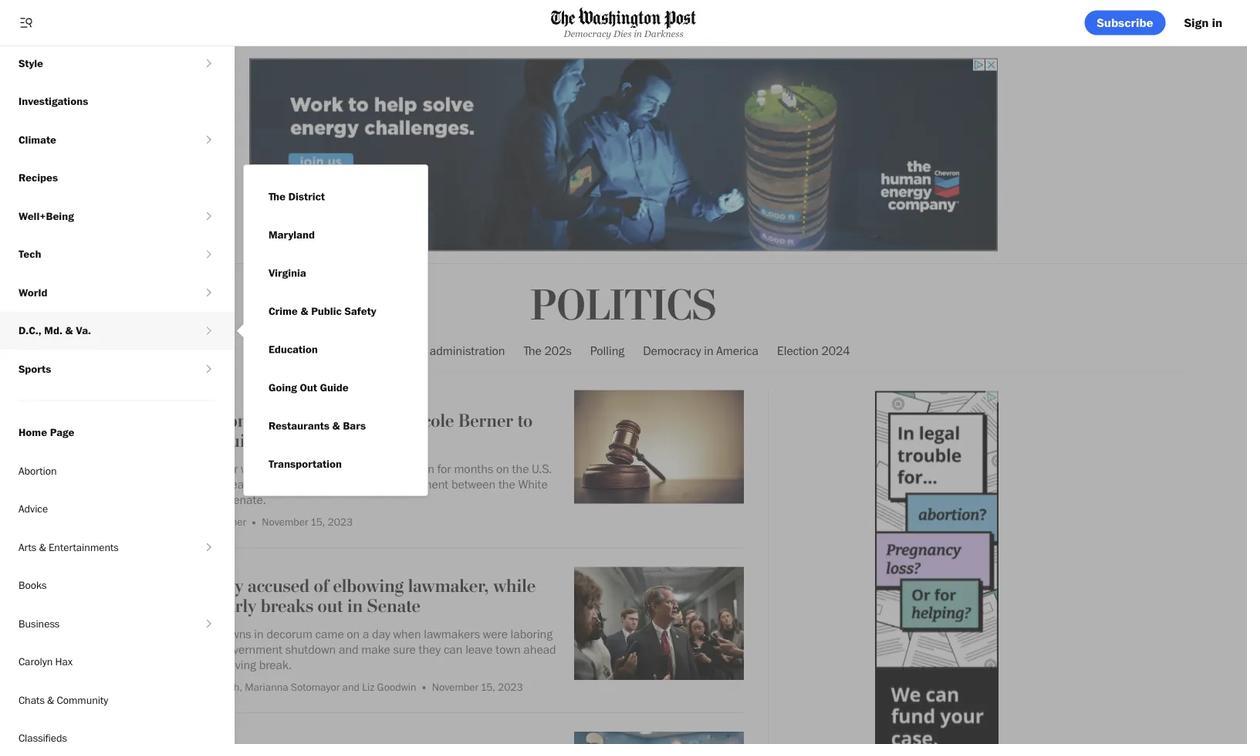 Task type: vqa. For each thing, say whether or not it's contained in the screenshot.
'12th'
no



Task type: locate. For each thing, give the bounding box(es) containing it.
nicole inside biden nominates labor lawyer nicole berner to 4th circuit
[[406, 410, 454, 432]]

0 horizontal spatial circuit
[[198, 430, 251, 452]]

1 horizontal spatial berner
[[458, 410, 513, 432]]

0 vertical spatial 4th
[[168, 430, 194, 452]]

sotomayor
[[291, 680, 340, 693]]

the district link
[[256, 178, 337, 216]]

election
[[777, 343, 819, 358]]

& right the arts
[[39, 540, 46, 553]]

the inside the breakdowns in decorum came on a day when lawmakers were laboring to avoid a government shutdown and make sure they can leave town ahead of a thanksgiving break.
[[168, 626, 186, 641]]

the 202s
[[524, 343, 572, 358]]

0 vertical spatial of
[[199, 477, 209, 492]]

democracy for democracy dies in darkness
[[564, 28, 611, 39]]

abortion
[[19, 464, 57, 477]]

0 horizontal spatial november 15, 2023
[[262, 515, 353, 528]]

carolyn hax link
[[0, 643, 235, 681]]

1 horizontal spatial 4th
[[292, 477, 310, 492]]

nearly
[[207, 595, 257, 617]]

open
[[409, 461, 435, 476]]

a inside 'nicole berner would take a seat that has been open for months on the u.s. court of appeals for the 4th circuit amid disagreement between the white house and senate.'
[[300, 461, 306, 476]]

home page
[[19, 426, 74, 439]]

rachel
[[181, 515, 213, 528]]

va.
[[76, 324, 91, 337]]

to up u.s.
[[518, 410, 533, 432]]

0 horizontal spatial 2023
[[328, 515, 353, 528]]

on right the months
[[496, 461, 509, 476]]

of
[[199, 477, 209, 492], [314, 575, 329, 597], [168, 657, 178, 672]]

berner inside biden nominates labor lawyer nicole berner to 4th circuit
[[458, 410, 513, 432]]

1 horizontal spatial 15,
[[481, 680, 495, 693]]

1 vertical spatial 2023
[[498, 680, 523, 693]]

1 vertical spatial 4th
[[292, 477, 310, 492]]

,
[[240, 680, 242, 693]]

berner up the months
[[458, 410, 513, 432]]

4th up 'court'
[[168, 430, 194, 452]]

0 vertical spatial to
[[518, 410, 533, 432]]

to inside biden nominates labor lawyer nicole berner to 4th circuit
[[518, 410, 533, 432]]

books link
[[0, 566, 235, 604]]

u.s.
[[532, 461, 552, 476]]

1 horizontal spatial the
[[269, 190, 286, 203]]

for right open on the left bottom
[[437, 461, 451, 476]]

avoid
[[181, 642, 208, 657]]

labor
[[304, 410, 345, 432]]

biden inside biden nominates labor lawyer nicole berner to 4th circuit
[[168, 410, 214, 432]]

1 vertical spatial the
[[524, 343, 542, 358]]

lawmakers
[[424, 626, 480, 641]]

and up rachel weiner link
[[204, 492, 223, 507]]

1 vertical spatial nicole
[[168, 461, 200, 476]]

& left the va.
[[65, 324, 73, 337]]

& for arts & entertainments
[[39, 540, 46, 553]]

1 vertical spatial and
[[339, 642, 359, 657]]

in right out
[[347, 595, 363, 617]]

in right the dies
[[634, 28, 642, 39]]

2 vertical spatial of
[[168, 657, 178, 672]]

bars
[[343, 419, 366, 432]]

& left bars
[[332, 419, 340, 432]]

rachel weiner
[[181, 515, 246, 528]]

0 vertical spatial on
[[496, 461, 509, 476]]

november down 'can'
[[432, 680, 479, 693]]

day
[[372, 626, 391, 641]]

1 vertical spatial democracy
[[643, 343, 701, 358]]

legal
[[168, 390, 195, 401]]

0 horizontal spatial 4th
[[168, 430, 194, 452]]

d.c.,
[[19, 324, 41, 337]]

arts & entertainments link
[[0, 528, 202, 566]]

appeals
[[212, 477, 253, 492]]

1 horizontal spatial circuit
[[313, 477, 346, 492]]

hax
[[55, 655, 73, 668]]

november 15, 2023 down 'leave'
[[432, 680, 523, 693]]

biden left 'administration'
[[397, 343, 427, 358]]

on right came
[[347, 626, 360, 641]]

in left america
[[704, 343, 714, 358]]

circuit down seat
[[313, 477, 346, 492]]

the washington post homepage. image
[[551, 7, 696, 29]]

and
[[204, 492, 223, 507], [339, 642, 359, 657], [342, 680, 360, 693]]

carolyn hax
[[19, 655, 73, 668]]

& right chats
[[47, 693, 54, 706]]

15, down 'leave'
[[481, 680, 495, 693]]

berner up 'appeals'
[[203, 461, 238, 476]]

business link
[[0, 604, 202, 643]]

0 horizontal spatial on
[[347, 626, 360, 641]]

nicole up 'court'
[[168, 461, 200, 476]]

1 vertical spatial berner
[[203, 461, 238, 476]]

0 vertical spatial nicole
[[406, 410, 454, 432]]

1 vertical spatial 15,
[[481, 680, 495, 693]]

administration
[[430, 343, 505, 358]]

a left seat
[[300, 461, 306, 476]]

democracy left the dies
[[564, 28, 611, 39]]

democracy in america link
[[643, 330, 759, 371]]

0 vertical spatial advertisement region
[[249, 58, 998, 251]]

the 202s link
[[524, 330, 572, 371]]

1 horizontal spatial nicole
[[406, 410, 454, 432]]

advertisement region
[[249, 58, 998, 251], [875, 391, 999, 744]]

1 vertical spatial november 15, 2023
[[432, 680, 523, 693]]

4th down transportation
[[292, 477, 310, 492]]

0 horizontal spatial biden
[[168, 410, 214, 432]]

the left 202s
[[524, 343, 542, 358]]

style link
[[0, 44, 202, 82]]

0 vertical spatial democracy
[[564, 28, 611, 39]]

biden inside biden administration link
[[397, 343, 427, 358]]

the inside "dialog"
[[269, 190, 286, 203]]

15, down seat
[[311, 515, 325, 528]]

politics link
[[531, 280, 717, 332]]

1 vertical spatial on
[[347, 626, 360, 641]]

style
[[19, 56, 43, 69]]

democracy right polling
[[643, 343, 701, 358]]

0 vertical spatial berner
[[458, 410, 513, 432]]

on
[[496, 461, 509, 476], [347, 626, 360, 641]]

dialog
[[235, 164, 428, 496]]

in inside mccarthy accused of elbowing lawmaker, while fight nearly breaks out in senate
[[347, 595, 363, 617]]

4th inside biden nominates labor lawyer nicole berner to 4th circuit
[[168, 430, 194, 452]]

0 horizontal spatial the
[[168, 626, 186, 641]]

crime
[[269, 305, 298, 318]]

15,
[[311, 515, 325, 528], [481, 680, 495, 693]]

1 horizontal spatial biden
[[397, 343, 427, 358]]

1 vertical spatial circuit
[[313, 477, 346, 492]]

0 vertical spatial the
[[269, 190, 286, 203]]

the inside 'link'
[[524, 343, 542, 358]]

were
[[483, 626, 508, 641]]

1 vertical spatial advertisement region
[[875, 391, 999, 744]]

subscribe link
[[1085, 10, 1166, 35]]

and down came
[[339, 642, 359, 657]]

and left liz
[[342, 680, 360, 693]]

0 vertical spatial for
[[437, 461, 451, 476]]

202s
[[545, 343, 572, 358]]

november down senate.
[[262, 515, 309, 528]]

2 vertical spatial the
[[168, 626, 186, 641]]

of right breaks
[[314, 575, 329, 597]]

sign in link
[[1172, 10, 1235, 35]]

democracy dies in darkness link
[[551, 7, 696, 39]]

in
[[1212, 15, 1223, 30], [634, 28, 642, 39], [704, 343, 714, 358], [347, 595, 363, 617], [254, 626, 264, 641]]

0 vertical spatial 15,
[[311, 515, 325, 528]]

2023 down town
[[498, 680, 523, 693]]

1 horizontal spatial to
[[518, 410, 533, 432]]

the
[[512, 461, 529, 476], [272, 477, 289, 492], [499, 477, 515, 492]]

darkness
[[644, 28, 684, 39]]

& right crime
[[301, 305, 308, 318]]

lawmaker,
[[408, 575, 489, 597]]

a down the breakdowns on the left
[[211, 642, 218, 657]]

nicole up open on the left bottom
[[406, 410, 454, 432]]

in up government
[[254, 626, 264, 641]]

0 vertical spatial biden
[[397, 343, 427, 358]]

0 horizontal spatial of
[[168, 657, 178, 672]]

1 vertical spatial to
[[168, 642, 178, 657]]

1 horizontal spatial 2023
[[498, 680, 523, 693]]

democracy inside primary element
[[564, 28, 611, 39]]

the left district
[[269, 190, 286, 203]]

1 vertical spatial november
[[432, 680, 479, 693]]

on inside the breakdowns in decorum came on a day when lawmakers were laboring to avoid a government shutdown and make sure they can leave town ahead of a thanksgiving break.
[[347, 626, 360, 641]]

november 15, 2023 down seat
[[262, 515, 353, 528]]

1 horizontal spatial november
[[432, 680, 479, 693]]

0 horizontal spatial to
[[168, 642, 178, 657]]

biden down legal issues link
[[168, 410, 214, 432]]

nicole berner would take a seat that has been open for months on the u.s. court of appeals for the 4th circuit amid disagreement between the white house and senate.
[[168, 461, 552, 507]]

biden administration
[[397, 343, 505, 358]]

md.
[[44, 324, 62, 337]]

mccarthy
[[168, 575, 244, 597]]

white
[[518, 477, 548, 492]]

0 horizontal spatial for
[[255, 477, 269, 492]]

1 vertical spatial biden
[[168, 410, 214, 432]]

of right 'court'
[[199, 477, 209, 492]]

the up avoid
[[168, 626, 186, 641]]

circuit up the would
[[198, 430, 251, 452]]

investigations
[[19, 95, 88, 108]]

ahead
[[524, 642, 556, 657]]

for
[[437, 461, 451, 476], [255, 477, 269, 492]]

sections navigation element
[[0, 44, 235, 744]]

in inside the breakdowns in decorum came on a day when lawmakers were laboring to avoid a government shutdown and make sure they can leave town ahead of a thanksgiving break.
[[254, 626, 264, 641]]

biden for biden nominates labor lawyer nicole berner to 4th circuit
[[168, 410, 214, 432]]

1 horizontal spatial on
[[496, 461, 509, 476]]

0 vertical spatial november 15, 2023
[[262, 515, 353, 528]]

0 horizontal spatial 15,
[[311, 515, 325, 528]]

nicole inside 'nicole berner would take a seat that has been open for months on the u.s. court of appeals for the 4th circuit amid disagreement between the white house and senate.'
[[168, 461, 200, 476]]

marianna
[[245, 680, 288, 693]]

restaurants & bars link
[[256, 407, 378, 445]]

0 vertical spatial and
[[204, 492, 223, 507]]

home page link
[[0, 413, 235, 452]]

berner inside 'nicole berner would take a seat that has been open for months on the u.s. court of appeals for the 4th circuit amid disagreement between the white house and senate.'
[[203, 461, 238, 476]]

shutdown
[[285, 642, 336, 657]]

the for the district
[[269, 190, 286, 203]]

1 horizontal spatial november 15, 2023
[[432, 680, 523, 693]]

marianna sotomayor link
[[245, 680, 340, 693]]

1 horizontal spatial of
[[199, 477, 209, 492]]

2 horizontal spatial the
[[524, 343, 542, 358]]

mccarthy accused of elbowing lawmaker, while fight nearly breaks out in senate
[[168, 575, 536, 617]]

restaurants
[[269, 419, 330, 432]]

books
[[19, 579, 47, 592]]

1 vertical spatial for
[[255, 477, 269, 492]]

0 vertical spatial november
[[262, 515, 309, 528]]

sign in
[[1185, 15, 1223, 30]]

dialog containing the district
[[235, 164, 428, 496]]

goodwin
[[377, 680, 417, 693]]

the
[[269, 190, 286, 203], [524, 343, 542, 358], [168, 626, 186, 641]]

1 vertical spatial of
[[314, 575, 329, 597]]

1 horizontal spatial democracy
[[643, 343, 701, 358]]

of left thanksgiving
[[168, 657, 178, 672]]

the district
[[269, 190, 325, 203]]

0 vertical spatial circuit
[[198, 430, 251, 452]]

to inside the breakdowns in decorum came on a day when lawmakers were laboring to avoid a government shutdown and make sure they can leave town ahead of a thanksgiving break.
[[168, 642, 178, 657]]

& for restaurants & bars
[[332, 419, 340, 432]]

between
[[452, 477, 496, 492]]

lawyer
[[349, 410, 401, 432]]

democracy
[[564, 28, 611, 39], [643, 343, 701, 358]]

0 horizontal spatial nicole
[[168, 461, 200, 476]]

for down the would
[[255, 477, 269, 492]]

recipes
[[19, 171, 58, 184]]

2 horizontal spatial of
[[314, 575, 329, 597]]

of inside the breakdowns in decorum came on a day when lawmakers were laboring to avoid a government shutdown and make sure they can leave town ahead of a thanksgiving break.
[[168, 657, 178, 672]]

november
[[262, 515, 309, 528], [432, 680, 479, 693]]

of inside 'nicole berner would take a seat that has been open for months on the u.s. court of appeals for the 4th circuit amid disagreement between the white house and senate.'
[[199, 477, 209, 492]]

0 horizontal spatial democracy
[[564, 28, 611, 39]]

chats & community
[[19, 693, 108, 706]]

to left avoid
[[168, 642, 178, 657]]

0 horizontal spatial berner
[[203, 461, 238, 476]]

2023 down 'nicole berner would take a seat that has been open for months on the u.s. court of appeals for the 4th circuit amid disagreement between the white house and senate.'
[[328, 515, 353, 528]]



Task type: describe. For each thing, give the bounding box(es) containing it.
government
[[221, 642, 283, 657]]

well+being
[[19, 209, 74, 222]]

mccarthy accused of elbowing lawmaker, while fight nearly breaks out in senate link
[[168, 575, 562, 620]]

crime & public safety link
[[256, 292, 389, 330]]

well+being link
[[0, 197, 202, 235]]

make
[[362, 642, 390, 657]]

0 vertical spatial 2023
[[328, 515, 353, 528]]

chats & community link
[[0, 681, 235, 719]]

while
[[493, 575, 536, 597]]

the left white
[[499, 477, 515, 492]]

decorum
[[267, 626, 313, 641]]

biden for biden administration
[[397, 343, 427, 358]]

senate.
[[226, 492, 266, 507]]

house
[[168, 492, 201, 507]]

been
[[380, 461, 406, 476]]

biden administration link
[[397, 330, 505, 371]]

laboring
[[511, 626, 553, 641]]

0 horizontal spatial november
[[262, 515, 309, 528]]

election 2024
[[777, 343, 850, 358]]

issues
[[198, 390, 230, 401]]

and inside 'nicole berner would take a seat that has been open for months on the u.s. court of appeals for the 4th circuit amid disagreement between the white house and senate.'
[[204, 492, 223, 507]]

amid
[[349, 477, 375, 492]]

and inside the breakdowns in decorum came on a day when lawmakers were laboring to avoid a government shutdown and make sure they can leave town ahead of a thanksgiving break.
[[339, 642, 359, 657]]

the down take
[[272, 477, 289, 492]]

virginia
[[269, 266, 306, 279]]

that
[[334, 461, 355, 476]]

abortion link
[[0, 452, 235, 490]]

virginia link
[[256, 254, 319, 292]]

a down avoid
[[180, 657, 187, 672]]

polling
[[590, 343, 625, 358]]

of inside mccarthy accused of elbowing lawmaker, while fight nearly breaks out in senate
[[314, 575, 329, 597]]

the for the 202s
[[524, 343, 542, 358]]

primary element
[[0, 0, 1247, 46]]

climate
[[19, 133, 56, 146]]

advice
[[19, 502, 48, 515]]

climate link
[[0, 120, 202, 159]]

out
[[300, 381, 317, 394]]

legal issues
[[168, 390, 230, 401]]

a left day
[[363, 626, 369, 641]]

town
[[496, 642, 521, 657]]

transportation
[[269, 457, 342, 470]]

months
[[454, 461, 493, 476]]

breakdowns
[[189, 626, 251, 641]]

4th inside 'nicole berner would take a seat that has been open for months on the u.s. court of appeals for the 4th circuit amid disagreement between the white house and senate.'
[[292, 477, 310, 492]]

maryland link
[[256, 216, 327, 254]]

in right sign
[[1212, 15, 1223, 30]]

circuit inside 'nicole berner would take a seat that has been open for months on the u.s. court of appeals for the 4th circuit amid disagreement between the white house and senate.'
[[313, 477, 346, 492]]

tech link
[[0, 235, 202, 273]]

education
[[269, 343, 318, 356]]

sports link
[[0, 350, 202, 388]]

senate
[[367, 595, 421, 617]]

2 vertical spatial and
[[342, 680, 360, 693]]

can
[[444, 642, 463, 657]]

politics
[[531, 280, 717, 332]]

the for the breakdowns in decorum came on a day when lawmakers were laboring to avoid a government shutdown and make sure they can leave town ahead of a thanksgiving break.
[[168, 626, 186, 641]]

dies
[[614, 28, 632, 39]]

democracy dies in darkness
[[564, 28, 684, 39]]

election 2024 link
[[777, 330, 850, 371]]

polling link
[[590, 330, 625, 371]]

page
[[50, 426, 74, 439]]

liz goodwin link
[[362, 680, 417, 693]]

the up white
[[512, 461, 529, 476]]

rachel weiner link
[[181, 515, 246, 528]]

when
[[393, 626, 421, 641]]

azi
[[181, 680, 194, 693]]

maryland
[[269, 228, 315, 241]]

disagreement
[[377, 477, 449, 492]]

guide
[[320, 381, 349, 394]]

going out guide link
[[256, 369, 361, 407]]

community
[[57, 693, 108, 706]]

democracy in america
[[643, 343, 759, 358]]

court
[[168, 477, 196, 492]]

circuit inside biden nominates labor lawyer nicole berner to 4th circuit
[[198, 430, 251, 452]]

accused
[[248, 575, 310, 597]]

azi paybarah link
[[181, 680, 240, 693]]

take
[[274, 461, 297, 476]]

sports
[[19, 362, 51, 375]]

thanksgiving
[[190, 657, 256, 672]]

& for crime & public safety
[[301, 305, 308, 318]]

elbowing
[[333, 575, 404, 597]]

transportation link
[[256, 445, 354, 483]]

break.
[[259, 657, 292, 672]]

america
[[717, 343, 759, 358]]

d.c., md. & va. link
[[0, 311, 202, 350]]

breaks
[[261, 595, 313, 617]]

crime & public safety
[[269, 305, 376, 318]]

1 horizontal spatial for
[[437, 461, 451, 476]]

democracy for democracy in america
[[643, 343, 701, 358]]

on inside 'nicole berner would take a seat that has been open for months on the u.s. court of appeals for the 4th circuit amid disagreement between the white house and senate.'
[[496, 461, 509, 476]]

recipes link
[[0, 159, 235, 197]]

tech
[[19, 247, 41, 261]]

& for chats & community
[[47, 693, 54, 706]]

district
[[288, 190, 325, 203]]

education link
[[256, 330, 330, 369]]

public
[[311, 305, 342, 318]]

seat
[[309, 461, 332, 476]]

tagline, democracy dies in darkness element
[[551, 28, 696, 39]]

weiner
[[215, 515, 246, 528]]

search and browse sections image
[[19, 15, 34, 30]]

would
[[241, 461, 271, 476]]

2024
[[822, 343, 850, 358]]

the breakdowns in decorum came on a day when lawmakers were laboring to avoid a government shutdown and make sure they can leave town ahead of a thanksgiving break.
[[168, 626, 556, 672]]



